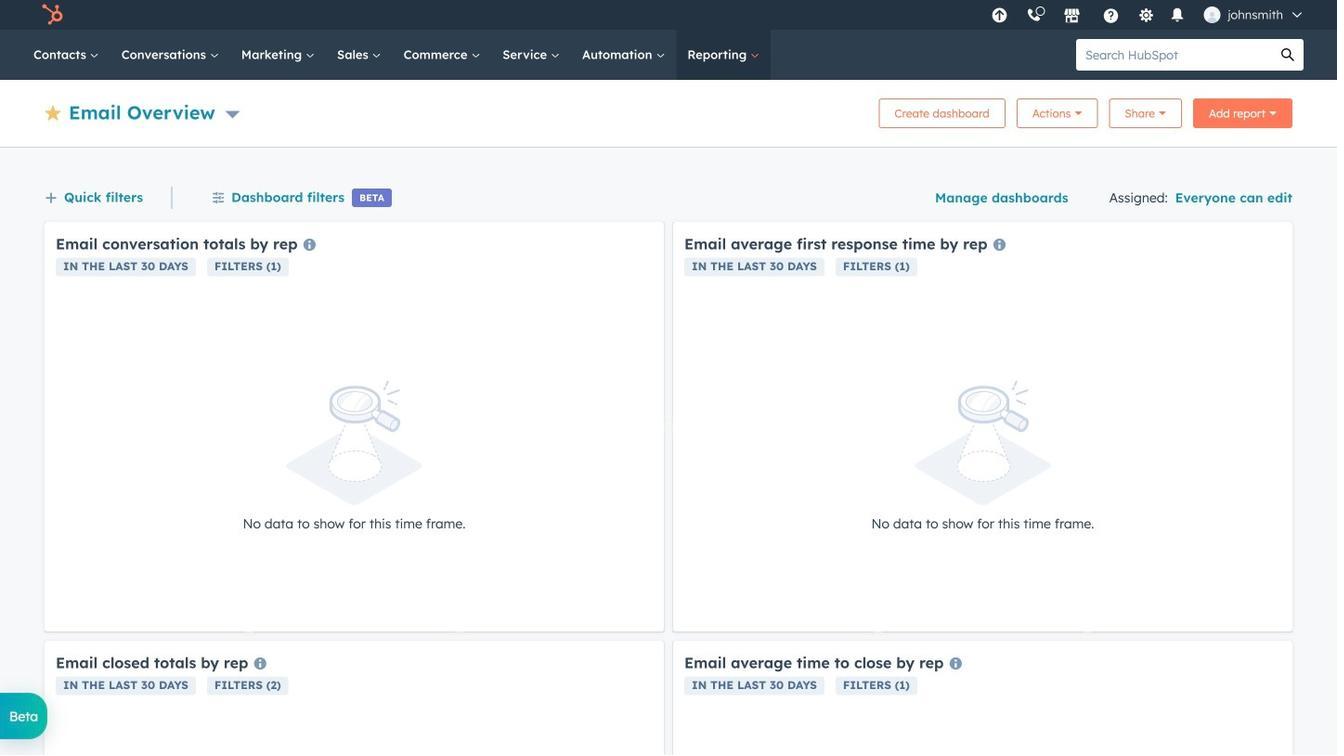 Task type: locate. For each thing, give the bounding box(es) containing it.
menu
[[982, 0, 1315, 30]]

email average time to close by rep element
[[673, 641, 1293, 755]]

email average first response time by rep element
[[673, 222, 1293, 632]]

email closed totals by rep element
[[45, 641, 664, 755]]

marketplaces image
[[1064, 8, 1080, 25]]

banner
[[45, 93, 1293, 128]]



Task type: describe. For each thing, give the bounding box(es) containing it.
email conversation totals by rep element
[[45, 222, 664, 632]]

john smith image
[[1204, 7, 1221, 23]]

Search HubSpot search field
[[1076, 39, 1272, 71]]



Task type: vqa. For each thing, say whether or not it's contained in the screenshot.
John Smith ICON
yes



